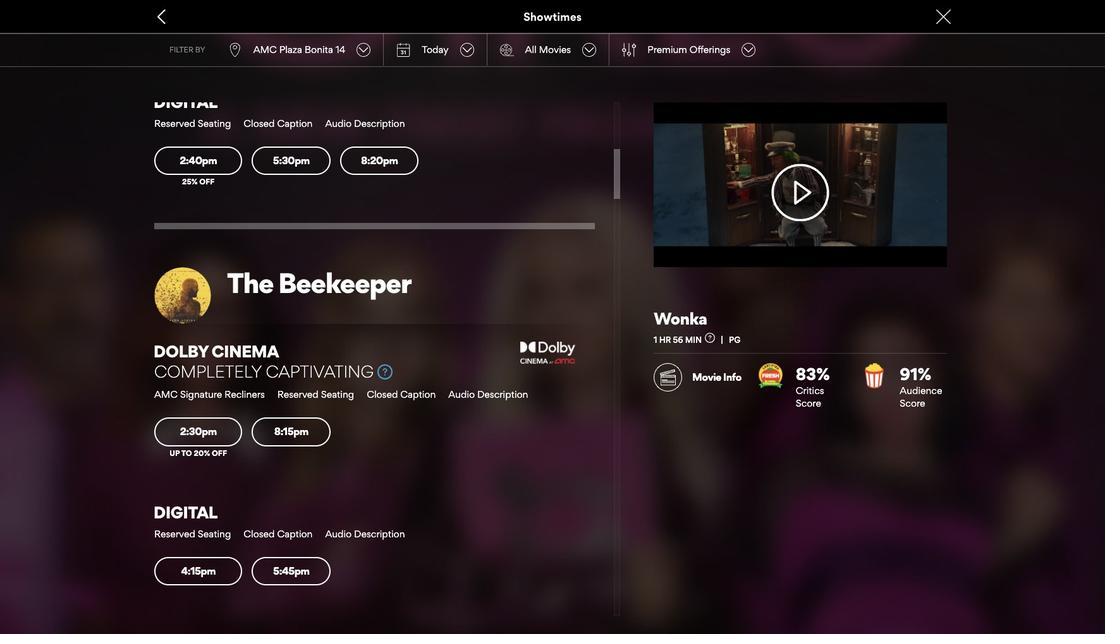 Task type: vqa. For each thing, say whether or not it's contained in the screenshot.
middle on
no



Task type: describe. For each thing, give the bounding box(es) containing it.
1 vertical spatial closed caption
[[367, 389, 436, 401]]

digital for 5:30pm
[[154, 92, 217, 112]]

audio for 5:45pm
[[325, 528, 352, 540]]

8:15pm
[[274, 426, 308, 438]]

signature
[[180, 389, 222, 401]]

description for 5:45pm
[[354, 528, 405, 540]]

1 vertical spatial description
[[477, 389, 528, 401]]

movie info button
[[654, 363, 741, 392]]

8:20pm button
[[340, 147, 419, 175]]

reserved for 5:45pm
[[154, 528, 195, 540]]

2:30pm
[[180, 426, 217, 438]]

5:30pm button
[[252, 147, 331, 175]]

premium
[[647, 43, 687, 55]]

movie
[[692, 371, 721, 384]]

25% off
[[182, 177, 215, 187]]

8:20pm
[[361, 154, 398, 167]]

today
[[422, 43, 449, 55]]

1 vertical spatial reserved seating
[[277, 389, 354, 401]]

closed caption for 5:30pm
[[244, 118, 313, 130]]

score for 83%
[[796, 398, 821, 410]]

91%
[[900, 364, 931, 384]]

0 vertical spatial off
[[199, 177, 215, 187]]

20%
[[194, 449, 210, 458]]

1 vertical spatial off
[[212, 449, 227, 458]]

14
[[336, 43, 345, 55]]

25%
[[182, 177, 198, 187]]

seating for 5:30pm
[[198, 118, 231, 130]]

min
[[685, 335, 702, 345]]

caption for 5:30pm
[[277, 118, 313, 130]]

showtimes
[[523, 10, 582, 23]]

recliners
[[225, 389, 265, 401]]

premium offerings
[[647, 43, 730, 55]]

movie info
[[692, 371, 741, 384]]

hr
[[659, 335, 671, 345]]

1
[[654, 335, 657, 345]]

caption for 5:45pm
[[277, 528, 313, 540]]

amc plaza bonita 14
[[253, 43, 345, 55]]

filter by element
[[622, 43, 636, 57]]

captivating
[[266, 362, 374, 382]]

the beekeeper link
[[227, 266, 595, 300]]

seating for 5:45pm
[[198, 528, 231, 540]]

info
[[723, 371, 741, 384]]

amc signature recliners
[[154, 389, 265, 401]]

1 vertical spatial audio
[[448, 389, 475, 401]]

beekeeper
[[278, 266, 411, 300]]

movies
[[539, 43, 571, 55]]

audio for 5:30pm
[[325, 118, 352, 130]]

5:30pm
[[273, 154, 310, 167]]

91% audience score
[[900, 364, 942, 410]]

8:15pm button
[[252, 418, 331, 447]]

audio description for 5:45pm
[[325, 528, 405, 540]]

offerings
[[690, 43, 730, 55]]

2:40pm
[[180, 154, 217, 167]]

4:15pm button
[[154, 557, 242, 586]]



Task type: locate. For each thing, give the bounding box(es) containing it.
0 vertical spatial audio
[[325, 118, 352, 130]]

1 vertical spatial audio description
[[448, 389, 528, 401]]

digital
[[154, 92, 217, 112], [154, 502, 217, 523]]

amc left signature
[[154, 389, 178, 401]]

0 vertical spatial digital
[[154, 92, 217, 112]]

all movies
[[525, 43, 571, 55]]

1 vertical spatial reserved
[[277, 389, 318, 401]]

score down critics
[[796, 398, 821, 410]]

1 vertical spatial closed
[[367, 389, 398, 401]]

plaza
[[279, 43, 302, 55]]

closed caption
[[244, 118, 313, 130], [367, 389, 436, 401], [244, 528, 313, 540]]

0 horizontal spatial amc
[[154, 389, 178, 401]]

bonita
[[305, 43, 333, 55]]

2:40pm button
[[154, 147, 242, 175]]

56
[[673, 335, 683, 345]]

2 vertical spatial caption
[[277, 528, 313, 540]]

5:45pm
[[273, 565, 309, 578]]

closed caption down more information about dolby cinema image
[[367, 389, 436, 401]]

amc for amc plaza bonita 14
[[253, 43, 277, 55]]

4:15pm
[[181, 565, 216, 578]]

2 vertical spatial seating
[[198, 528, 231, 540]]

1 score from the left
[[796, 398, 821, 410]]

83%
[[796, 364, 830, 384]]

audio description
[[325, 118, 405, 130], [448, 389, 528, 401], [325, 528, 405, 540]]

1 horizontal spatial amc
[[253, 43, 277, 55]]

2 vertical spatial closed caption
[[244, 528, 313, 540]]

score inside 83% critics score
[[796, 398, 821, 410]]

2 vertical spatial reserved seating
[[154, 528, 231, 540]]

2 vertical spatial closed
[[244, 528, 275, 540]]

seating
[[198, 118, 231, 130], [321, 389, 354, 401], [198, 528, 231, 540]]

audience
[[900, 385, 942, 397]]

score down the audience
[[900, 398, 925, 410]]

2 vertical spatial description
[[354, 528, 405, 540]]

closed
[[244, 118, 275, 130], [367, 389, 398, 401], [244, 528, 275, 540]]

closed up 5:30pm
[[244, 118, 275, 130]]

closed for 5:45pm
[[244, 528, 275, 540]]

filter by
[[169, 45, 205, 54]]

0 vertical spatial reserved
[[154, 118, 195, 130]]

0 vertical spatial description
[[354, 118, 405, 130]]

1 vertical spatial amc
[[154, 389, 178, 401]]

1 digital from the top
[[154, 92, 217, 112]]

0 vertical spatial audio description
[[325, 118, 405, 130]]

to
[[181, 449, 192, 458]]

closed caption for 5:45pm
[[244, 528, 313, 540]]

reserved for 5:30pm
[[154, 118, 195, 130]]

seating down captivating on the left
[[321, 389, 354, 401]]

caption
[[277, 118, 313, 130], [400, 389, 436, 401], [277, 528, 313, 540]]

closed caption up 5:45pm
[[244, 528, 313, 540]]

critics
[[796, 385, 824, 397]]

dolby
[[154, 342, 208, 362]]

close this dialog image
[[1083, 610, 1096, 623]]

the
[[227, 266, 273, 300]]

0 vertical spatial closed
[[244, 118, 275, 130]]

rotten tomatoes certified fresh image
[[758, 363, 783, 389]]

amc
[[253, 43, 277, 55], [154, 389, 178, 401]]

reserved seating for 5:30pm
[[154, 118, 231, 130]]

2 vertical spatial audio
[[325, 528, 352, 540]]

pg
[[729, 335, 741, 345]]

description
[[354, 118, 405, 130], [477, 389, 528, 401], [354, 528, 405, 540]]

dolby cinema
[[154, 342, 279, 362]]

digital down filter by
[[154, 92, 217, 112]]

reserved up the 4:15pm
[[154, 528, 195, 540]]

closed down more information about dolby cinema image
[[367, 389, 398, 401]]

digital for 5:45pm
[[154, 502, 217, 523]]

1 vertical spatial caption
[[400, 389, 436, 401]]

reserved seating up 2:40pm at left
[[154, 118, 231, 130]]

play trailer for wonka image
[[654, 102, 947, 267], [753, 164, 847, 221]]

reserved
[[154, 118, 195, 130], [277, 389, 318, 401], [154, 528, 195, 540]]

completely captivating
[[154, 362, 374, 382]]

all
[[525, 43, 536, 55]]

reserved down captivating on the left
[[277, 389, 318, 401]]

2 vertical spatial reserved
[[154, 528, 195, 540]]

0 vertical spatial closed caption
[[244, 118, 313, 130]]

audio description for 5:30pm
[[325, 118, 405, 130]]

score inside 91% audience score
[[900, 398, 925, 410]]

reserved seating up the 4:15pm
[[154, 528, 231, 540]]

by
[[195, 45, 205, 54]]

amc for amc signature recliners
[[154, 389, 178, 401]]

closed for 5:30pm
[[244, 118, 275, 130]]

5:45pm button
[[252, 557, 331, 586]]

up
[[170, 449, 180, 458]]

2 score from the left
[[900, 398, 925, 410]]

closed up 5:45pm
[[244, 528, 275, 540]]

2 vertical spatial audio description
[[325, 528, 405, 540]]

83% critics score
[[796, 364, 830, 410]]

rotten tomatoes image
[[862, 363, 887, 389]]

audio
[[325, 118, 352, 130], [448, 389, 475, 401], [325, 528, 352, 540]]

seating up the 4:15pm
[[198, 528, 231, 540]]

1 hr 56 min button
[[654, 333, 729, 345]]

off
[[199, 177, 215, 187], [212, 449, 227, 458]]

closed caption up 5:30pm
[[244, 118, 313, 130]]

1 vertical spatial digital
[[154, 502, 217, 523]]

2 digital from the top
[[154, 502, 217, 523]]

reserved seating
[[154, 118, 231, 130], [277, 389, 354, 401], [154, 528, 231, 540]]

the beekeeper
[[227, 266, 411, 300]]

amc left plaza
[[253, 43, 277, 55]]

score for 91%
[[900, 398, 925, 410]]

more information about dolby cinema image
[[377, 365, 393, 380]]

reserved up 2:40pm at left
[[154, 118, 195, 130]]

digital down to
[[154, 502, 217, 523]]

0 vertical spatial seating
[[198, 118, 231, 130]]

up to 20% off
[[170, 449, 227, 458]]

seating up 2:40pm at left
[[198, 118, 231, 130]]

score
[[796, 398, 821, 410], [900, 398, 925, 410]]

0 horizontal spatial score
[[796, 398, 821, 410]]

1 hr 56 min
[[654, 335, 702, 345]]

0 vertical spatial reserved seating
[[154, 118, 231, 130]]

wonka
[[654, 309, 707, 329]]

off right the 25%
[[199, 177, 215, 187]]

0 vertical spatial amc
[[253, 43, 277, 55]]

1 vertical spatial seating
[[321, 389, 354, 401]]

off right '20%'
[[212, 449, 227, 458]]

1 horizontal spatial score
[[900, 398, 925, 410]]

completely
[[154, 362, 261, 382]]

cinema
[[211, 342, 279, 362]]

filter
[[169, 45, 193, 54]]

reserved seating for 5:45pm
[[154, 528, 231, 540]]

more information about image
[[705, 333, 715, 343]]

reserved seating down captivating on the left
[[277, 389, 354, 401]]

0 vertical spatial caption
[[277, 118, 313, 130]]

2:30pm button
[[154, 418, 242, 447]]

description for 5:30pm
[[354, 118, 405, 130]]



